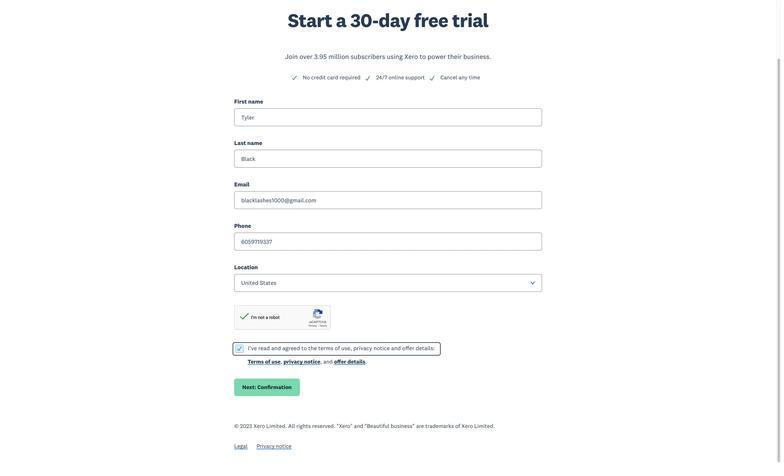 Task type: locate. For each thing, give the bounding box(es) containing it.
power
[[428, 52, 446, 61]]

no
[[303, 74, 310, 81]]

included image
[[430, 75, 435, 81]]

the
[[309, 345, 317, 352]]

0 horizontal spatial to
[[302, 345, 307, 352]]

read
[[259, 345, 270, 352]]

details:
[[416, 345, 435, 352]]

business"
[[391, 423, 415, 430]]

1 horizontal spatial included image
[[365, 75, 371, 81]]

xero right trademarks
[[462, 423, 473, 430]]

terms
[[319, 345, 334, 352]]

name for first name
[[248, 98, 263, 105]]

0 horizontal spatial xero
[[254, 423, 265, 430]]

support
[[406, 74, 425, 81]]

join over 3.95 million subscribers using xero to power their business.
[[285, 52, 492, 61]]

1 horizontal spatial notice
[[304, 358, 321, 365]]

1 vertical spatial privacy
[[284, 358, 303, 365]]

2 included image from the left
[[365, 75, 371, 81]]

1 vertical spatial of
[[265, 358, 271, 365]]

offer down i've read and agreed to the terms of use, privacy notice and offer details:
[[334, 358, 347, 365]]

offer
[[403, 345, 415, 352], [334, 358, 347, 365]]

included image
[[292, 75, 298, 81], [365, 75, 371, 81]]

Phone text field
[[234, 233, 543, 251]]

0 horizontal spatial ,
[[281, 358, 282, 365]]

included image for no credit card required
[[292, 75, 298, 81]]

24/7
[[376, 74, 388, 81]]

2 horizontal spatial of
[[456, 423, 461, 430]]

24/7 online support
[[376, 74, 425, 81]]

privacy up .
[[354, 345, 372, 352]]

0 horizontal spatial privacy
[[284, 358, 303, 365]]

included image left 24/7
[[365, 75, 371, 81]]

0 horizontal spatial notice
[[276, 443, 292, 450]]

offer left details:
[[403, 345, 415, 352]]

1 included image from the left
[[292, 75, 298, 81]]

all
[[288, 423, 295, 430]]

name right the last
[[247, 139, 262, 147]]

©
[[234, 423, 239, 430]]

included image left no
[[292, 75, 298, 81]]

1 horizontal spatial limited.
[[475, 423, 495, 430]]

30-
[[351, 8, 379, 32]]

2 vertical spatial notice
[[276, 443, 292, 450]]

of left use,
[[335, 345, 340, 352]]

card
[[327, 74, 338, 81]]

of left use
[[265, 358, 271, 365]]

agreed
[[283, 345, 300, 352]]

of right trademarks
[[456, 423, 461, 430]]

terms
[[248, 358, 264, 365]]

0 vertical spatial offer
[[403, 345, 415, 352]]

start
[[288, 8, 332, 32]]

subscribers
[[351, 52, 386, 61]]

next:
[[242, 384, 256, 391]]

, left privacy notice link
[[281, 358, 282, 365]]

1 horizontal spatial to
[[420, 52, 426, 61]]

0 horizontal spatial offer
[[334, 358, 347, 365]]

0 horizontal spatial included image
[[292, 75, 298, 81]]

are
[[416, 423, 424, 430]]

privacy down agreed
[[284, 358, 303, 365]]

limited.
[[266, 423, 287, 430], [475, 423, 495, 430]]

1 , from the left
[[281, 358, 282, 365]]

xero right "using"
[[405, 52, 418, 61]]

first name
[[234, 98, 263, 105]]

terms of use link
[[248, 358, 281, 367]]

name
[[248, 98, 263, 105], [247, 139, 262, 147]]

location
[[234, 264, 258, 271]]

1 vertical spatial notice
[[304, 358, 321, 365]]

last
[[234, 139, 246, 147]]

to left the
[[302, 345, 307, 352]]

1 vertical spatial name
[[247, 139, 262, 147]]

reserved.
[[312, 423, 336, 430]]

of
[[335, 345, 340, 352], [265, 358, 271, 365], [456, 423, 461, 430]]

and
[[272, 345, 281, 352], [392, 345, 401, 352], [324, 358, 333, 365], [354, 423, 364, 430]]

1 horizontal spatial offer
[[403, 345, 415, 352]]

1 horizontal spatial of
[[335, 345, 340, 352]]

1 horizontal spatial ,
[[321, 358, 322, 365]]

, down terms
[[321, 358, 322, 365]]

to left power
[[420, 52, 426, 61]]

0 vertical spatial to
[[420, 52, 426, 61]]

privacy
[[354, 345, 372, 352], [284, 358, 303, 365]]

name right first
[[248, 98, 263, 105]]

any
[[459, 74, 468, 81]]

use,
[[342, 345, 352, 352]]

2 vertical spatial of
[[456, 423, 461, 430]]

phone
[[234, 222, 251, 230]]

next: confirmation button
[[234, 379, 300, 397]]

1 horizontal spatial xero
[[405, 52, 418, 61]]

0 horizontal spatial limited.
[[266, 423, 287, 430]]

0 vertical spatial notice
[[374, 345, 390, 352]]

0 vertical spatial name
[[248, 98, 263, 105]]

0 vertical spatial privacy
[[354, 345, 372, 352]]

states
[[260, 279, 277, 287]]

required
[[340, 74, 361, 81]]

notice
[[374, 345, 390, 352], [304, 358, 321, 365], [276, 443, 292, 450]]

to
[[420, 52, 426, 61], [302, 345, 307, 352]]

Last name text field
[[234, 150, 543, 168]]

.
[[366, 358, 367, 365]]

xero right the 2023
[[254, 423, 265, 430]]

united
[[241, 279, 259, 287]]

included image for 24/7 online support
[[365, 75, 371, 81]]

xero
[[405, 52, 418, 61], [254, 423, 265, 430], [462, 423, 473, 430]]

,
[[281, 358, 282, 365], [321, 358, 322, 365]]



Task type: vqa. For each thing, say whether or not it's contained in the screenshot.
THE OVER
yes



Task type: describe. For each thing, give the bounding box(es) containing it.
trademarks
[[426, 423, 454, 430]]

confirmation
[[258, 384, 292, 391]]

over
[[300, 52, 313, 61]]

time
[[469, 74, 481, 81]]

a
[[336, 8, 347, 32]]

free
[[414, 8, 449, 32]]

2 limited. from the left
[[475, 423, 495, 430]]

1 vertical spatial to
[[302, 345, 307, 352]]

2 horizontal spatial xero
[[462, 423, 473, 430]]

and right read
[[272, 345, 281, 352]]

2023
[[240, 423, 252, 430]]

i've read and agreed to the terms of use, privacy notice and offer details:
[[248, 345, 435, 352]]

privacy notice link
[[257, 443, 292, 452]]

cancel
[[441, 74, 458, 81]]

terms of use , privacy notice , and offer details .
[[248, 358, 367, 365]]

First name text field
[[234, 108, 543, 126]]

offer details link
[[334, 358, 366, 367]]

day
[[379, 8, 410, 32]]

cancel any time
[[441, 74, 481, 81]]

no credit card required
[[303, 74, 361, 81]]

business.
[[464, 52, 492, 61]]

and right "xero"
[[354, 423, 364, 430]]

0 vertical spatial of
[[335, 345, 340, 352]]

their
[[448, 52, 462, 61]]

© 2023 xero limited. all rights reserved. "xero" and "beautiful business" are trademarks of xero limited.
[[234, 423, 495, 430]]

privacy
[[257, 443, 275, 450]]

"beautiful
[[365, 423, 390, 430]]

million
[[329, 52, 349, 61]]

united states
[[241, 279, 277, 287]]

0 horizontal spatial of
[[265, 358, 271, 365]]

and down terms
[[324, 358, 333, 365]]

i've
[[248, 345, 257, 352]]

3.95
[[314, 52, 327, 61]]

2 , from the left
[[321, 358, 322, 365]]

privacy notice
[[257, 443, 292, 450]]

next: confirmation
[[242, 384, 292, 391]]

Email email field
[[234, 191, 543, 209]]

using
[[387, 52, 403, 61]]

details
[[348, 358, 366, 365]]

1 vertical spatial offer
[[334, 358, 347, 365]]

trial
[[452, 8, 489, 32]]

legal link
[[234, 443, 248, 452]]

email
[[234, 181, 250, 188]]

online
[[389, 74, 404, 81]]

rights
[[297, 423, 311, 430]]

"xero"
[[337, 423, 353, 430]]

first
[[234, 98, 247, 105]]

1 limited. from the left
[[266, 423, 287, 430]]

last name
[[234, 139, 262, 147]]

privacy notice link
[[284, 358, 321, 367]]

and left details:
[[392, 345, 401, 352]]

2 horizontal spatial notice
[[374, 345, 390, 352]]

legal
[[234, 443, 248, 450]]

name for last name
[[247, 139, 262, 147]]

join
[[285, 52, 298, 61]]

1 horizontal spatial privacy
[[354, 345, 372, 352]]

start a 30-day free trial
[[288, 8, 489, 32]]

credit
[[311, 74, 326, 81]]

use
[[272, 358, 281, 365]]



